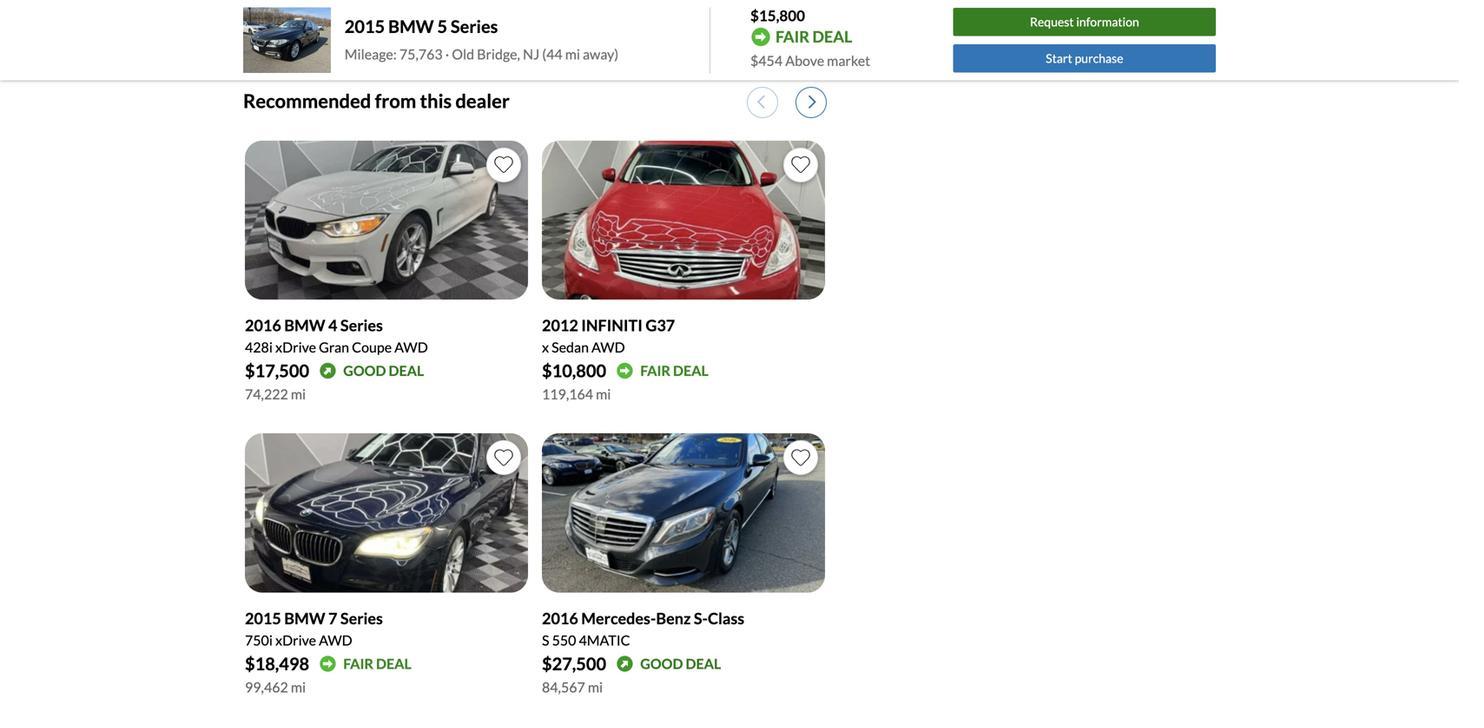Task type: describe. For each thing, give the bounding box(es) containing it.
gran
[[319, 339, 349, 356]]

class
[[708, 609, 745, 628]]

4
[[328, 316, 338, 335]]

84,567 mi
[[542, 679, 603, 696]]

s-
[[694, 609, 708, 628]]

deal for $17,500
[[389, 363, 424, 379]]

deal for $10,800
[[673, 363, 709, 379]]

series for 7
[[341, 609, 383, 628]]

deal for $18,498
[[376, 656, 412, 673]]

benz
[[656, 609, 691, 628]]

99,462
[[245, 679, 288, 696]]

2012 infiniti g37 x sedan awd
[[542, 316, 675, 356]]

fair for $10,800
[[641, 363, 671, 379]]

deal
[[813, 27, 853, 46]]

start purchase
[[1046, 51, 1124, 66]]

119,164
[[542, 386, 594, 403]]

awd inside "2012 infiniti g37 x sedan awd"
[[592, 339, 625, 356]]

good deal image for $27,500
[[617, 656, 634, 673]]

old
[[452, 45, 474, 62]]

fair deal
[[776, 27, 853, 46]]

away)
[[583, 45, 619, 62]]

2016 mercedes-benz s-class s 550 4matic
[[542, 609, 745, 649]]

request information
[[1030, 15, 1140, 29]]

awd inside 2015 bmw 7 series 750i xdrive awd
[[319, 632, 353, 649]]

xdrive for $18,498
[[275, 632, 316, 649]]

series for 4
[[341, 316, 383, 335]]

mi for $27,500
[[588, 679, 603, 696]]

recommended
[[243, 89, 371, 112]]

fair deal image for $10,800
[[617, 363, 634, 380]]

fair deal for $10,800
[[641, 363, 709, 379]]

recommended from this dealer
[[243, 89, 510, 112]]

above
[[786, 52, 825, 69]]

sedan
[[552, 339, 589, 356]]

4matic
[[579, 632, 630, 649]]

good deal image for $17,500
[[320, 363, 337, 380]]

s
[[542, 632, 550, 649]]

$17,500
[[245, 361, 309, 382]]

infiniti
[[581, 316, 643, 335]]

2015 bmw 5 series mileage: 75,763 · old bridge, nj (44 mi away)
[[345, 16, 619, 62]]

xdrive for $17,500
[[275, 339, 316, 356]]

mi for $10,800
[[596, 386, 611, 403]]

good for $17,500
[[343, 363, 386, 379]]

$15,800
[[751, 7, 805, 24]]

$18,498
[[245, 654, 309, 675]]

550
[[552, 632, 576, 649]]

request
[[1030, 15, 1074, 29]]

good for $27,500
[[641, 656, 683, 673]]

2012
[[542, 316, 578, 335]]

2016 bmw 4 series 428i xdrive gran coupe awd
[[245, 316, 428, 356]]



Task type: locate. For each thing, give the bounding box(es) containing it.
this
[[420, 89, 452, 112]]

x
[[542, 339, 549, 356]]

1 vertical spatial bmw
[[284, 316, 325, 335]]

scroll right image
[[809, 94, 817, 110]]

1 vertical spatial 2015
[[245, 609, 281, 628]]

nj
[[523, 45, 540, 62]]

mi right 119,164
[[596, 386, 611, 403]]

bmw
[[388, 16, 434, 37], [284, 316, 325, 335], [284, 609, 325, 628]]

fair deal image down 2015 bmw 7 series 750i xdrive awd
[[320, 656, 337, 673]]

xdrive
[[275, 339, 316, 356], [275, 632, 316, 649]]

2015 for 7
[[245, 609, 281, 628]]

2015 bmw 7 series 750i xdrive awd
[[245, 609, 383, 649]]

g37
[[646, 316, 675, 335]]

2016 up "428i"
[[245, 316, 281, 335]]

$10,800
[[542, 361, 607, 382]]

2015 up 750i
[[245, 609, 281, 628]]

good deal for $17,500
[[343, 363, 424, 379]]

7
[[328, 609, 338, 628]]

0 horizontal spatial fair deal image
[[320, 656, 337, 673]]

awd inside 2016 bmw 4 series 428i xdrive gran coupe awd
[[395, 339, 428, 356]]

1 horizontal spatial good
[[641, 656, 683, 673]]

0 vertical spatial fair deal image
[[617, 363, 634, 380]]

2012 infiniti g37 image
[[542, 141, 825, 300]]

mi inside '2015 bmw 5 series mileage: 75,763 · old bridge, nj (44 mi away)'
[[565, 45, 580, 62]]

bmw for 4
[[284, 316, 325, 335]]

mi down $27,500
[[588, 679, 603, 696]]

fair deal image
[[617, 363, 634, 380], [320, 656, 337, 673]]

xdrive inside 2015 bmw 7 series 750i xdrive awd
[[275, 632, 316, 649]]

1 horizontal spatial fair
[[641, 363, 671, 379]]

0 vertical spatial xdrive
[[275, 339, 316, 356]]

fair deal image for $18,498
[[320, 656, 337, 673]]

(44
[[542, 45, 563, 62]]

information
[[1077, 15, 1140, 29]]

1 xdrive from the top
[[275, 339, 316, 356]]

mileage:
[[345, 45, 397, 62]]

99,462 mi
[[245, 679, 306, 696]]

0 vertical spatial bmw
[[388, 16, 434, 37]]

$27,500
[[542, 654, 607, 675]]

·
[[446, 45, 449, 62]]

1 vertical spatial good
[[641, 656, 683, 673]]

2 vertical spatial bmw
[[284, 609, 325, 628]]

mi right the (44
[[565, 45, 580, 62]]

2015 up mileage:
[[345, 16, 385, 37]]

2016 inside 2016 mercedes-benz s-class s 550 4matic
[[542, 609, 578, 628]]

2 horizontal spatial awd
[[592, 339, 625, 356]]

good
[[343, 363, 386, 379], [641, 656, 683, 673]]

2015 inside 2015 bmw 7 series 750i xdrive awd
[[245, 609, 281, 628]]

2 xdrive from the top
[[275, 632, 316, 649]]

scroll left image
[[758, 94, 765, 110]]

awd
[[395, 339, 428, 356], [592, 339, 625, 356], [319, 632, 353, 649]]

series up 'old'
[[451, 16, 498, 37]]

from
[[375, 89, 416, 112]]

0 horizontal spatial fair
[[343, 656, 374, 673]]

fair deal for $18,498
[[343, 656, 412, 673]]

0 vertical spatial 2016
[[245, 316, 281, 335]]

start purchase button
[[954, 44, 1216, 73]]

good deal image down gran
[[320, 363, 337, 380]]

1 horizontal spatial 2015
[[345, 16, 385, 37]]

0 vertical spatial 2015
[[345, 16, 385, 37]]

good deal down coupe
[[343, 363, 424, 379]]

market
[[827, 52, 871, 69]]

mi for $18,498
[[291, 679, 306, 696]]

1 horizontal spatial good deal
[[641, 656, 721, 673]]

1 horizontal spatial awd
[[395, 339, 428, 356]]

bmw inside '2015 bmw 5 series mileage: 75,763 · old bridge, nj (44 mi away)'
[[388, 16, 434, 37]]

750i
[[245, 632, 273, 649]]

1 vertical spatial 2016
[[542, 609, 578, 628]]

2016 mercedes-benz s-class image
[[542, 434, 825, 593]]

2015
[[345, 16, 385, 37], [245, 609, 281, 628]]

0 horizontal spatial 2016
[[245, 316, 281, 335]]

fair deal down 2015 bmw 7 series 750i xdrive awd
[[343, 656, 412, 673]]

good deal image
[[320, 363, 337, 380], [617, 656, 634, 673]]

2016
[[245, 316, 281, 335], [542, 609, 578, 628]]

good down 2016 mercedes-benz s-class s 550 4matic
[[641, 656, 683, 673]]

start
[[1046, 51, 1073, 66]]

428i
[[245, 339, 273, 356]]

0 vertical spatial fair
[[641, 363, 671, 379]]

$454
[[751, 52, 783, 69]]

bmw for 7
[[284, 609, 325, 628]]

2015 inside '2015 bmw 5 series mileage: 75,763 · old bridge, nj (44 mi away)'
[[345, 16, 385, 37]]

2016 for $27,500
[[542, 609, 578, 628]]

purchase
[[1075, 51, 1124, 66]]

0 horizontal spatial fair deal
[[343, 656, 412, 673]]

dealer
[[456, 89, 510, 112]]

awd right coupe
[[395, 339, 428, 356]]

awd down infiniti
[[592, 339, 625, 356]]

awd down the 7
[[319, 632, 353, 649]]

bridge,
[[477, 45, 520, 62]]

mi down $17,500
[[291, 386, 306, 403]]

fair
[[776, 27, 810, 46]]

0 vertical spatial series
[[451, 16, 498, 37]]

2015 for 5
[[345, 16, 385, 37]]

75,763
[[400, 45, 443, 62]]

0 horizontal spatial 2015
[[245, 609, 281, 628]]

74,222
[[245, 386, 288, 403]]

2016 up 550
[[542, 609, 578, 628]]

5
[[437, 16, 448, 37]]

0 horizontal spatial awd
[[319, 632, 353, 649]]

bmw inside 2015 bmw 7 series 750i xdrive awd
[[284, 609, 325, 628]]

mi down $18,498
[[291, 679, 306, 696]]

2016 inside 2016 bmw 4 series 428i xdrive gran coupe awd
[[245, 316, 281, 335]]

mercedes-
[[581, 609, 656, 628]]

good deal image down 4matic
[[617, 656, 634, 673]]

0 vertical spatial good deal
[[343, 363, 424, 379]]

deal for $27,500
[[686, 656, 721, 673]]

deal
[[389, 363, 424, 379], [673, 363, 709, 379], [376, 656, 412, 673], [686, 656, 721, 673]]

1 vertical spatial series
[[341, 316, 383, 335]]

1 vertical spatial good deal
[[641, 656, 721, 673]]

coupe
[[352, 339, 392, 356]]

bmw left the 7
[[284, 609, 325, 628]]

fair down g37
[[641, 363, 671, 379]]

1 vertical spatial fair
[[343, 656, 374, 673]]

1 horizontal spatial good deal image
[[617, 656, 634, 673]]

good deal
[[343, 363, 424, 379], [641, 656, 721, 673]]

good down coupe
[[343, 363, 386, 379]]

0 horizontal spatial good deal image
[[320, 363, 337, 380]]

good deal for $27,500
[[641, 656, 721, 673]]

bmw up 75,763
[[388, 16, 434, 37]]

1 horizontal spatial 2016
[[542, 609, 578, 628]]

series right the 7
[[341, 609, 383, 628]]

series
[[451, 16, 498, 37], [341, 316, 383, 335], [341, 609, 383, 628]]

0 vertical spatial good
[[343, 363, 386, 379]]

xdrive up $18,498
[[275, 632, 316, 649]]

good deal down 'benz'
[[641, 656, 721, 673]]

1 vertical spatial xdrive
[[275, 632, 316, 649]]

series for 5
[[451, 16, 498, 37]]

series inside 2016 bmw 4 series 428i xdrive gran coupe awd
[[341, 316, 383, 335]]

series inside 2015 bmw 7 series 750i xdrive awd
[[341, 609, 383, 628]]

fair deal image down "2012 infiniti g37 x sedan awd"
[[617, 363, 634, 380]]

2015 bmw 5 series image
[[243, 7, 331, 73]]

1 vertical spatial fair deal
[[343, 656, 412, 673]]

2016 for $17,500
[[245, 316, 281, 335]]

74,222 mi
[[245, 386, 306, 403]]

fair for $18,498
[[343, 656, 374, 673]]

fair deal down g37
[[641, 363, 709, 379]]

series inside '2015 bmw 5 series mileage: 75,763 · old bridge, nj (44 mi away)'
[[451, 16, 498, 37]]

mi
[[565, 45, 580, 62], [291, 386, 306, 403], [596, 386, 611, 403], [291, 679, 306, 696], [588, 679, 603, 696]]

bmw left 4
[[284, 316, 325, 335]]

1 horizontal spatial fair deal
[[641, 363, 709, 379]]

fair down 2015 bmw 7 series 750i xdrive awd
[[343, 656, 374, 673]]

2015 bmw 7 series image
[[245, 434, 528, 593]]

mi for $17,500
[[291, 386, 306, 403]]

1 vertical spatial good deal image
[[617, 656, 634, 673]]

0 horizontal spatial good
[[343, 363, 386, 379]]

fair deal
[[641, 363, 709, 379], [343, 656, 412, 673]]

1 horizontal spatial fair deal image
[[617, 363, 634, 380]]

1 vertical spatial fair deal image
[[320, 656, 337, 673]]

series up coupe
[[341, 316, 383, 335]]

bmw for 5
[[388, 16, 434, 37]]

xdrive up $17,500
[[275, 339, 316, 356]]

$454 above market
[[751, 52, 871, 69]]

xdrive inside 2016 bmw 4 series 428i xdrive gran coupe awd
[[275, 339, 316, 356]]

bmw inside 2016 bmw 4 series 428i xdrive gran coupe awd
[[284, 316, 325, 335]]

0 horizontal spatial good deal
[[343, 363, 424, 379]]

2 vertical spatial series
[[341, 609, 383, 628]]

request information button
[[954, 8, 1216, 36]]

fair
[[641, 363, 671, 379], [343, 656, 374, 673]]

119,164 mi
[[542, 386, 611, 403]]

0 vertical spatial good deal image
[[320, 363, 337, 380]]

2016 bmw 4 series image
[[245, 141, 528, 300]]

84,567
[[542, 679, 585, 696]]

0 vertical spatial fair deal
[[641, 363, 709, 379]]



Task type: vqa. For each thing, say whether or not it's contained in the screenshot.
+ more for $16,537
no



